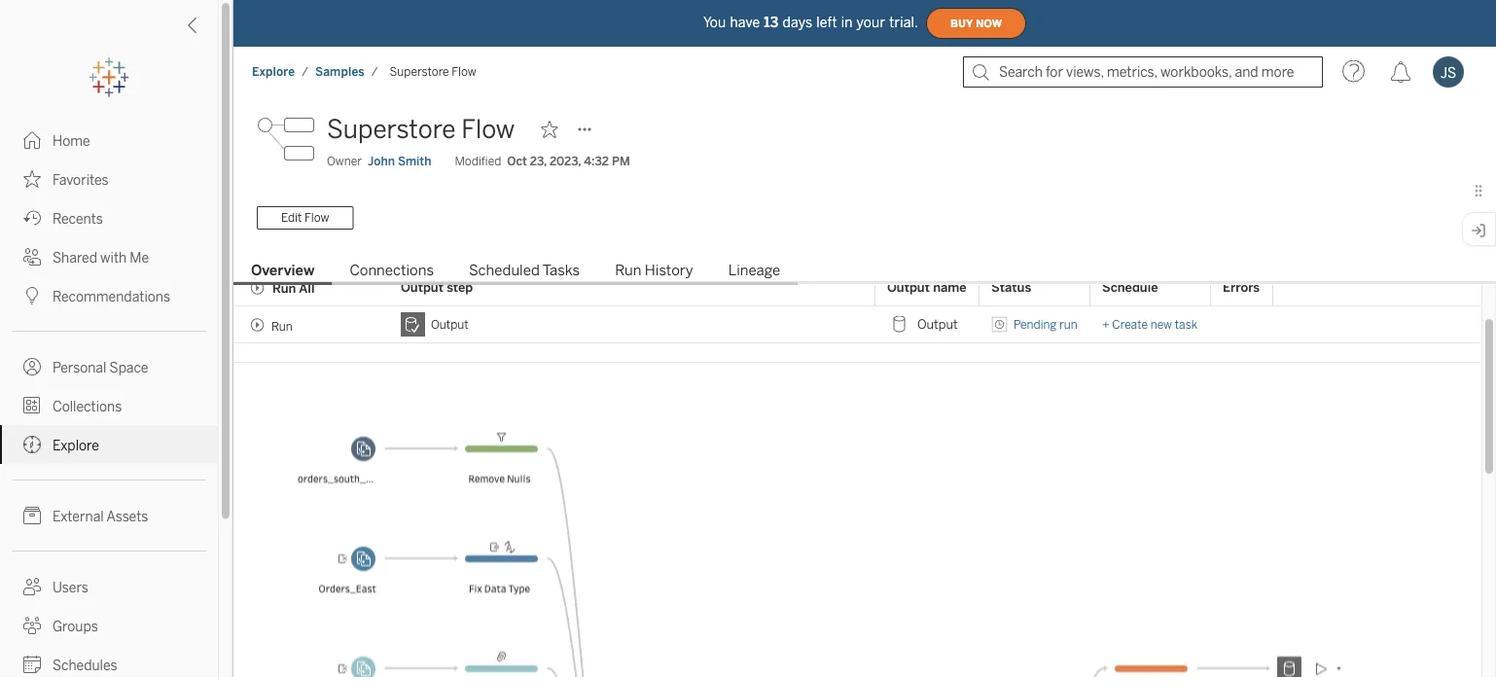 Task type: describe. For each thing, give the bounding box(es) containing it.
overview
[[251, 262, 315, 279]]

me
[[130, 250, 149, 266]]

navigation panel element
[[0, 58, 218, 677]]

superstore flow element
[[384, 65, 482, 79]]

owner
[[327, 154, 362, 168]]

sub-spaces tab list
[[233, 260, 1496, 285]]

pending
[[1014, 317, 1057, 331]]

pm
[[612, 154, 630, 168]]

connections
[[350, 262, 434, 279]]

your
[[857, 14, 885, 30]]

1 vertical spatial flow
[[461, 114, 515, 144]]

23,
[[530, 154, 547, 168]]

groups
[[53, 618, 98, 634]]

step
[[447, 280, 473, 295]]

name
[[933, 280, 967, 295]]

external assets
[[53, 508, 148, 524]]

oct
[[507, 154, 527, 168]]

create
[[1112, 317, 1148, 331]]

trial.
[[889, 14, 918, 30]]

left
[[816, 14, 837, 30]]

output step
[[401, 280, 473, 295]]

users
[[53, 579, 88, 595]]

edit flow button
[[257, 206, 353, 230]]

superstore flow main content
[[233, 97, 1496, 677]]

scheduled
[[469, 262, 540, 279]]

home link
[[0, 121, 218, 160]]

space
[[109, 359, 148, 375]]

recents link
[[0, 198, 218, 237]]

shared with me link
[[0, 237, 218, 276]]

users link
[[0, 567, 218, 606]]

output down step
[[431, 317, 468, 331]]

tasks
[[543, 262, 580, 279]]

assets
[[106, 508, 148, 524]]

samples
[[315, 65, 365, 79]]

output name
[[887, 280, 967, 295]]

recommendations link
[[0, 276, 218, 315]]

days
[[783, 14, 813, 30]]

explore for explore
[[53, 437, 99, 453]]

0 vertical spatial superstore flow
[[390, 65, 476, 79]]

flow image
[[257, 110, 315, 168]]

lineage
[[728, 262, 780, 279]]

collections link
[[0, 386, 218, 425]]

recents
[[53, 211, 103, 227]]

2023,
[[550, 154, 581, 168]]

explore / samples /
[[252, 65, 378, 79]]

output down output name
[[917, 317, 958, 332]]

owner john smith
[[327, 154, 431, 168]]

+ create new task link
[[1102, 306, 1198, 342]]



Task type: locate. For each thing, give the bounding box(es) containing it.
main navigation. press the up and down arrow keys to access links. element
[[0, 121, 218, 677]]

run history
[[615, 262, 693, 279]]

samples link
[[314, 64, 365, 80]]

1 vertical spatial explore
[[53, 437, 99, 453]]

output down connections
[[401, 280, 443, 295]]

0 vertical spatial explore link
[[251, 64, 296, 80]]

edit
[[281, 211, 302, 225]]

with
[[100, 250, 127, 266]]

1 / from the left
[[302, 65, 308, 79]]

output
[[401, 280, 443, 295], [887, 280, 930, 295], [917, 317, 958, 332], [431, 317, 468, 331]]

shared with me
[[53, 250, 149, 266]]

/ right samples link
[[371, 65, 378, 79]]

modified oct 23, 2023, 4:32 pm
[[455, 154, 630, 168]]

you
[[703, 14, 726, 30]]

/ left samples on the top left
[[302, 65, 308, 79]]

superstore inside main content
[[327, 114, 456, 144]]

0 vertical spatial flow
[[452, 65, 476, 79]]

buy now
[[950, 17, 1002, 29]]

superstore right samples link
[[390, 65, 449, 79]]

explore link left samples on the top left
[[251, 64, 296, 80]]

flow inside edit flow button
[[304, 211, 329, 225]]

/
[[302, 65, 308, 79], [371, 65, 378, 79]]

2 / from the left
[[371, 65, 378, 79]]

4:32
[[584, 154, 609, 168]]

flow for edit flow button
[[304, 211, 329, 225]]

buy
[[950, 17, 973, 29]]

1 horizontal spatial /
[[371, 65, 378, 79]]

pending run link
[[1014, 317, 1077, 331]]

0 horizontal spatial explore
[[53, 437, 99, 453]]

shared
[[53, 250, 97, 266]]

explore
[[252, 65, 295, 79], [53, 437, 99, 453]]

+
[[1102, 317, 1110, 331]]

1 vertical spatial superstore
[[327, 114, 456, 144]]

superstore
[[390, 65, 449, 79], [327, 114, 456, 144]]

flow
[[452, 65, 476, 79], [461, 114, 515, 144], [304, 211, 329, 225]]

run
[[615, 262, 641, 279]]

favorites link
[[0, 160, 218, 198]]

personal space
[[53, 359, 148, 375]]

new
[[1150, 317, 1172, 331]]

now
[[976, 17, 1002, 29]]

0 horizontal spatial /
[[302, 65, 308, 79]]

output left "name"
[[887, 280, 930, 295]]

superstore up john smith link at the top
[[327, 114, 456, 144]]

john smith link
[[368, 153, 431, 170]]

schedules link
[[0, 645, 218, 677]]

1 horizontal spatial explore link
[[251, 64, 296, 80]]

collections
[[53, 398, 122, 414]]

1 vertical spatial explore link
[[0, 425, 218, 464]]

explore link
[[251, 64, 296, 80], [0, 425, 218, 464]]

modified
[[455, 154, 501, 168]]

favorites
[[53, 172, 109, 188]]

scheduled tasks
[[469, 262, 580, 279]]

13
[[764, 14, 779, 30]]

0 vertical spatial explore
[[252, 65, 295, 79]]

explore for explore / samples /
[[252, 65, 295, 79]]

explore link down collections
[[0, 425, 218, 464]]

1 horizontal spatial explore
[[252, 65, 295, 79]]

2 vertical spatial flow
[[304, 211, 329, 225]]

explore down collections
[[53, 437, 99, 453]]

external assets link
[[0, 496, 218, 535]]

buy now button
[[926, 8, 1026, 39]]

groups link
[[0, 606, 218, 645]]

smith
[[398, 154, 431, 168]]

in
[[841, 14, 853, 30]]

john
[[368, 154, 395, 168]]

pending run
[[1014, 317, 1077, 331]]

history
[[645, 262, 693, 279]]

flow for superstore flow element
[[452, 65, 476, 79]]

personal
[[53, 359, 106, 375]]

0 horizontal spatial explore link
[[0, 425, 218, 464]]

schedules
[[53, 657, 117, 673]]

explore inside main navigation. press the up and down arrow keys to access links. element
[[53, 437, 99, 453]]

external
[[53, 508, 104, 524]]

have
[[730, 14, 760, 30]]

errors
[[1223, 280, 1260, 295]]

schedule
[[1102, 280, 1158, 295]]

task
[[1175, 317, 1198, 331]]

0 vertical spatial superstore
[[390, 65, 449, 79]]

Search for views, metrics, workbooks, and more text field
[[963, 56, 1323, 88]]

edit flow
[[281, 211, 329, 225]]

superstore flow inside superstore flow main content
[[327, 114, 515, 144]]

1 vertical spatial superstore flow
[[327, 114, 515, 144]]

personal space link
[[0, 347, 218, 386]]

superstore flow
[[390, 65, 476, 79], [327, 114, 515, 144]]

+ create new task
[[1102, 317, 1198, 331]]

home
[[53, 133, 90, 149]]

run
[[1059, 317, 1077, 331]]

explore left samples on the top left
[[252, 65, 295, 79]]

you have 13 days left in your trial.
[[703, 14, 918, 30]]

status
[[991, 280, 1031, 295]]

recommendations
[[53, 288, 170, 304]]



Task type: vqa. For each thing, say whether or not it's contained in the screenshot.
terry
no



